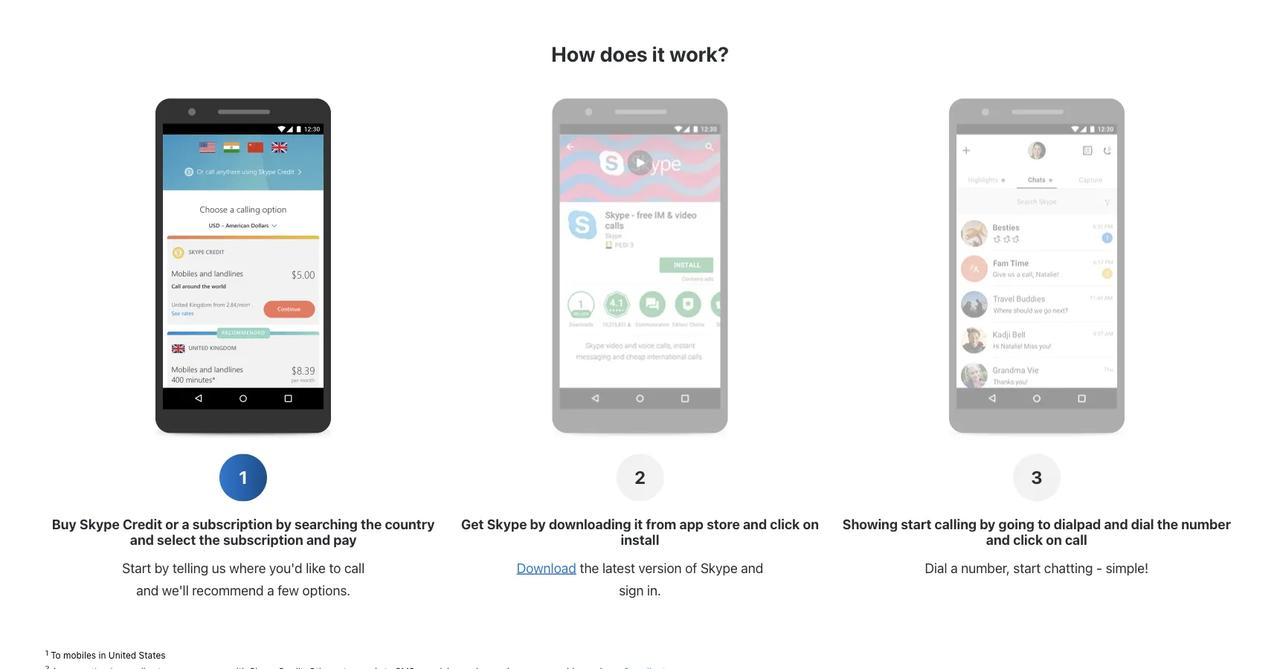 Task type: locate. For each thing, give the bounding box(es) containing it.
the left the "latest"
[[580, 560, 599, 576]]

1 horizontal spatial 1
[[239, 467, 248, 488]]

0 vertical spatial a
[[182, 517, 189, 533]]

1 vertical spatial to
[[329, 560, 341, 576]]

by inside buy skype credit or a subscription by searching the country and select the subscription and pay
[[276, 517, 292, 533]]

on up chatting
[[1046, 532, 1062, 548]]

disclaimers region
[[45, 647, 1236, 670]]

skype right 'get'
[[487, 517, 527, 533]]

and down start
[[136, 583, 159, 599]]

latest
[[603, 560, 635, 576]]

skype for 2
[[487, 517, 527, 533]]

skype
[[80, 517, 120, 533], [487, 517, 527, 533], [701, 560, 738, 576]]

simple!
[[1106, 560, 1149, 576]]

1 vertical spatial a
[[951, 560, 958, 576]]

0 horizontal spatial on
[[803, 517, 819, 533]]

start by telling us where you'd like to call and we'll recommend a few options.
[[122, 560, 365, 599]]

download
[[517, 560, 577, 576]]

1 horizontal spatial it
[[652, 42, 665, 66]]

a left few
[[267, 583, 274, 599]]

the
[[361, 517, 382, 533], [1158, 517, 1179, 533], [199, 532, 220, 548], [580, 560, 599, 576]]

skype right of
[[701, 560, 738, 576]]

start
[[901, 517, 932, 533], [1014, 560, 1041, 576]]

app
[[680, 517, 704, 533]]

0 vertical spatial 1
[[239, 467, 248, 488]]

0 horizontal spatial click
[[770, 517, 800, 533]]

2 vertical spatial a
[[267, 583, 274, 599]]

start inside showing start calling by going to dialpad and dial the number and click on call
[[901, 517, 932, 533]]

recommend
[[192, 583, 264, 599]]

skype inside get skype by downloading it from app store and click on install
[[487, 517, 527, 533]]

1 horizontal spatial click
[[1014, 532, 1043, 548]]

1 horizontal spatial skype
[[487, 517, 527, 533]]

a right the or
[[182, 517, 189, 533]]

0 horizontal spatial 1
[[45, 649, 49, 657]]

subscription
[[193, 517, 273, 533], [223, 532, 303, 548]]

2 horizontal spatial skype
[[701, 560, 738, 576]]

get
[[461, 517, 484, 533]]

subscription up where
[[223, 532, 303, 548]]

0 horizontal spatial start
[[901, 517, 932, 533]]

it right does
[[652, 42, 665, 66]]

to inside start by telling us where you'd like to call and we'll recommend a few options.
[[329, 560, 341, 576]]

pay
[[334, 532, 357, 548]]

1 vertical spatial 1
[[45, 649, 49, 657]]

mobiles
[[63, 651, 96, 661]]

1 horizontal spatial to
[[1038, 517, 1051, 533]]

the inside "download the latest version of skype and sign in."
[[580, 560, 599, 576]]

call up chatting
[[1066, 532, 1088, 548]]

start down showing start calling by going to dialpad and dial the number and click on call in the right bottom of the page
[[1014, 560, 1041, 576]]

on inside get skype by downloading it from app store and click on install
[[803, 517, 819, 533]]

click
[[770, 517, 800, 533], [1014, 532, 1043, 548]]

0 horizontal spatial call
[[345, 560, 365, 576]]

skype inside "download the latest version of skype and sign in."
[[701, 560, 738, 576]]

states
[[139, 651, 166, 661]]

call
[[1066, 532, 1088, 548], [345, 560, 365, 576]]

call down pay
[[345, 560, 365, 576]]

and
[[743, 517, 767, 533], [1105, 517, 1128, 533], [130, 532, 154, 548], [307, 532, 330, 548], [987, 532, 1010, 548], [741, 560, 764, 576], [136, 583, 159, 599]]

to right like
[[329, 560, 341, 576]]

1 vertical spatial start
[[1014, 560, 1041, 576]]

like
[[306, 560, 326, 576]]

by
[[276, 517, 292, 533], [530, 517, 546, 533], [980, 517, 996, 533], [155, 560, 169, 576]]

to
[[51, 651, 61, 661]]

-
[[1097, 560, 1103, 576]]

it
[[652, 42, 665, 66], [634, 517, 643, 533]]

1 horizontal spatial call
[[1066, 532, 1088, 548]]

to
[[1038, 517, 1051, 533], [329, 560, 341, 576]]

on
[[803, 517, 819, 533], [1046, 532, 1062, 548]]

0 horizontal spatial skype
[[80, 517, 120, 533]]

0 horizontal spatial it
[[634, 517, 643, 533]]

on left showing
[[803, 517, 819, 533]]

call inside showing start calling by going to dialpad and dial the number and click on call
[[1066, 532, 1088, 548]]

skype for 1
[[80, 517, 120, 533]]

dial a number, start chatting - simple!
[[925, 560, 1149, 576]]

few
[[278, 583, 299, 599]]

0 vertical spatial start
[[901, 517, 932, 533]]

1
[[239, 467, 248, 488], [45, 649, 49, 657]]

subscription up "us"
[[193, 517, 273, 533]]

3
[[1031, 467, 1043, 488]]

0 horizontal spatial to
[[329, 560, 341, 576]]

click up dial a number, start chatting - simple!
[[1014, 532, 1043, 548]]

1 vertical spatial it
[[634, 517, 643, 533]]

chatting
[[1045, 560, 1093, 576]]

number,
[[961, 560, 1010, 576]]

and right 'store'
[[743, 517, 767, 533]]

a right dial
[[951, 560, 958, 576]]

skype right buy
[[80, 517, 120, 533]]

it left from
[[634, 517, 643, 533]]

1 vertical spatial call
[[345, 560, 365, 576]]

the right dial
[[1158, 517, 1179, 533]]

a
[[182, 517, 189, 533], [951, 560, 958, 576], [267, 583, 274, 599]]

the right pay
[[361, 517, 382, 533]]

by inside get skype by downloading it from app store and click on install
[[530, 517, 546, 533]]

and right of
[[741, 560, 764, 576]]

get skype by downloading it from app store and click on install
[[461, 517, 819, 548]]

1 left to
[[45, 649, 49, 657]]

buy skype credit or a subscription by searching the country and select the subscription and pay
[[52, 517, 435, 548]]

click right 'store'
[[770, 517, 800, 533]]

to right going
[[1038, 517, 1051, 533]]

and left dial
[[1105, 517, 1128, 533]]

by right start
[[155, 560, 169, 576]]

1 horizontal spatial a
[[267, 583, 274, 599]]

2
[[635, 467, 646, 488]]

country
[[385, 517, 435, 533]]

1 horizontal spatial start
[[1014, 560, 1041, 576]]

by left going
[[980, 517, 996, 533]]

to inside showing start calling by going to dialpad and dial the number and click on call
[[1038, 517, 1051, 533]]

1 horizontal spatial on
[[1046, 532, 1062, 548]]

1 inside 1 to mobiles in united states
[[45, 649, 49, 657]]

version
[[639, 560, 682, 576]]

by up download
[[530, 517, 546, 533]]

0 horizontal spatial a
[[182, 517, 189, 533]]

0 vertical spatial call
[[1066, 532, 1088, 548]]

start left "calling" at bottom right
[[901, 517, 932, 533]]

1 up buy skype credit or a subscription by searching the country and select the subscription and pay
[[239, 467, 248, 488]]

0 vertical spatial to
[[1038, 517, 1051, 533]]

by left "searching"
[[276, 517, 292, 533]]

skype inside buy skype credit or a subscription by searching the country and select the subscription and pay
[[80, 517, 120, 533]]



Task type: vqa. For each thing, say whether or not it's contained in the screenshot.
the accounts.
no



Task type: describe. For each thing, give the bounding box(es) containing it.
it inside get skype by downloading it from app store and click on install
[[634, 517, 643, 533]]

in.
[[647, 583, 661, 599]]

showing start calling by going to dialpad and dial the number and click on call
[[843, 517, 1231, 548]]

credit
[[123, 517, 162, 533]]

by inside start by telling us where you'd like to call and we'll recommend a few options.
[[155, 560, 169, 576]]

how does it work?
[[551, 42, 729, 66]]

going
[[999, 517, 1035, 533]]

you'd
[[269, 560, 303, 576]]

by inside showing start calling by going to dialpad and dial the number and click on call
[[980, 517, 996, 533]]

showing start calling by going to dialpad and dial the number and click on call image
[[957, 124, 1118, 410]]

and left pay
[[307, 532, 330, 548]]

a inside buy skype credit or a subscription by searching the country and select the subscription and pay
[[182, 517, 189, 533]]

click inside get skype by downloading it from app store and click on install
[[770, 517, 800, 533]]

buy skype credit or a subscription by searching the country and select the subscription and pay image
[[163, 124, 324, 410]]

telling
[[173, 560, 208, 576]]

where
[[229, 560, 266, 576]]

and inside get skype by downloading it from app store and click on install
[[743, 517, 767, 533]]

buy
[[52, 517, 77, 533]]

store
[[707, 517, 740, 533]]

and up start
[[130, 532, 154, 548]]

we'll
[[162, 583, 189, 599]]

calling
[[935, 517, 977, 533]]

a inside start by telling us where you'd like to call and we'll recommend a few options.
[[267, 583, 274, 599]]

the inside showing start calling by going to dialpad and dial the number and click on call
[[1158, 517, 1179, 533]]

download link
[[517, 560, 577, 576]]

the up "us"
[[199, 532, 220, 548]]

options.
[[303, 583, 351, 599]]

sign
[[619, 583, 644, 599]]

start
[[122, 560, 151, 576]]

and inside start by telling us where you'd like to call and we'll recommend a few options.
[[136, 583, 159, 599]]

dialpad
[[1054, 517, 1101, 533]]

of
[[685, 560, 697, 576]]

call inside start by telling us where you'd like to call and we'll recommend a few options.
[[345, 560, 365, 576]]

0 vertical spatial it
[[652, 42, 665, 66]]

showing
[[843, 517, 898, 533]]

searching
[[295, 517, 358, 533]]

united
[[109, 651, 136, 661]]

2 horizontal spatial a
[[951, 560, 958, 576]]

dial
[[1132, 517, 1155, 533]]

in
[[99, 651, 106, 661]]

on inside showing start calling by going to dialpad and dial the number and click on call
[[1046, 532, 1062, 548]]

number
[[1182, 517, 1231, 533]]

and up number,
[[987, 532, 1010, 548]]

install
[[621, 532, 660, 548]]

click inside showing start calling by going to dialpad and dial the number and click on call
[[1014, 532, 1043, 548]]

does
[[600, 42, 648, 66]]

from
[[646, 517, 677, 533]]

get skype by downloading it from app store and click on install image
[[560, 124, 721, 410]]

how
[[551, 42, 596, 66]]

or
[[165, 517, 179, 533]]

dial
[[925, 560, 948, 576]]

downloading
[[549, 517, 631, 533]]

1 to mobiles in united states
[[45, 649, 166, 661]]

work?
[[670, 42, 729, 66]]

1 for 1
[[239, 467, 248, 488]]

select
[[157, 532, 196, 548]]

us
[[212, 560, 226, 576]]

1 for 1 to mobiles in united states
[[45, 649, 49, 657]]

download the latest version of skype and sign in.
[[517, 560, 764, 599]]

and inside "download the latest version of skype and sign in."
[[741, 560, 764, 576]]



